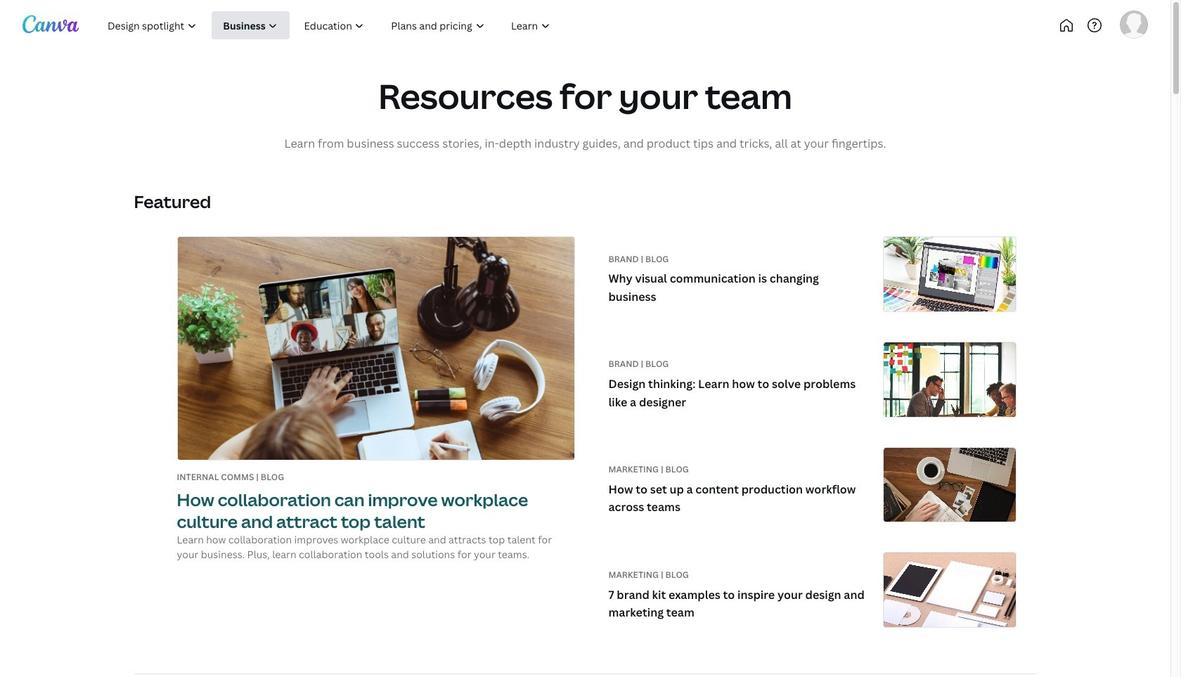 Task type: locate. For each thing, give the bounding box(es) containing it.
importance of visual communication image
[[884, 237, 1016, 336]]



Task type: vqa. For each thing, say whether or not it's contained in the screenshot.
Top level navigation Element
yes



Task type: describe. For each thing, give the bounding box(es) containing it.
top level navigation element
[[96, 11, 610, 39]]



